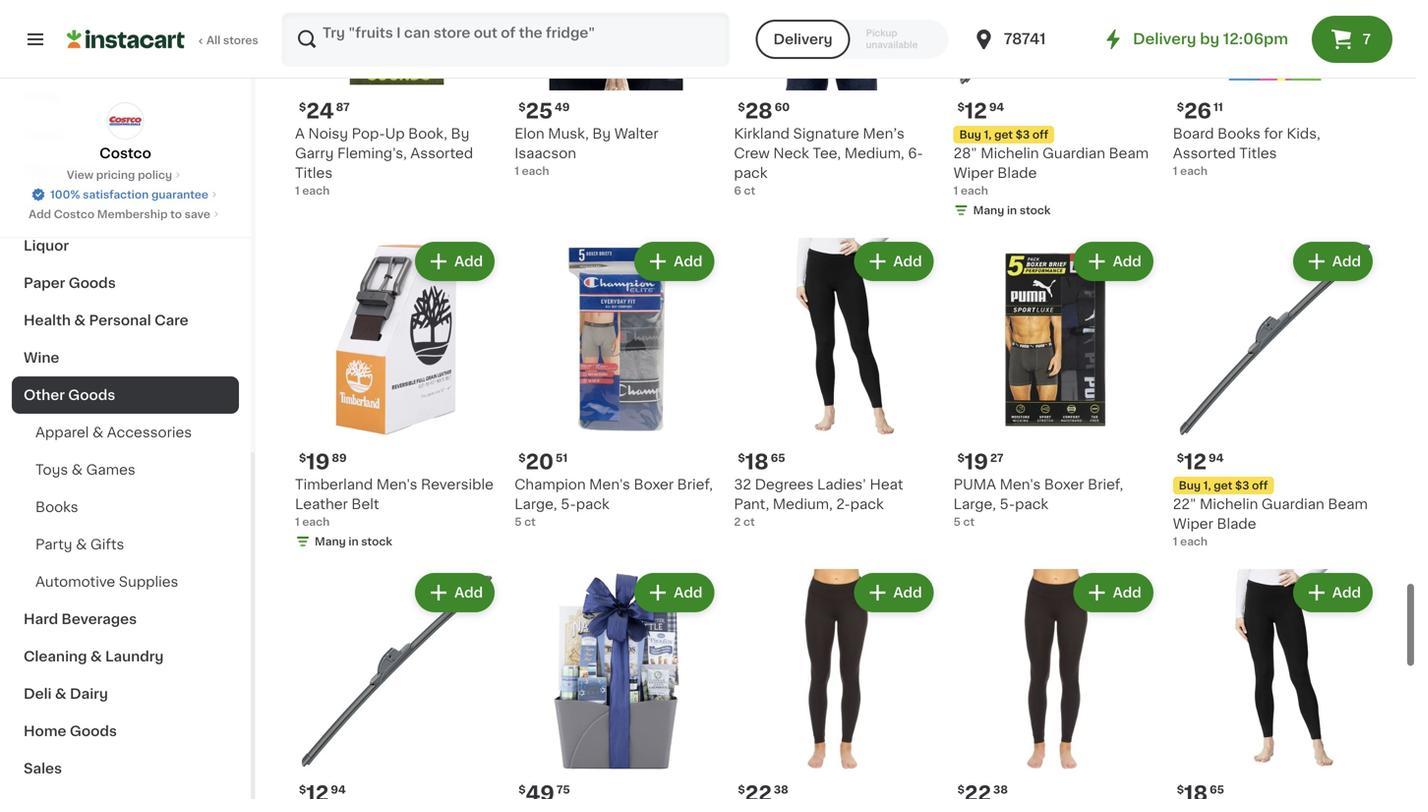 Task type: locate. For each thing, give the bounding box(es) containing it.
titles inside a noisy pop-up book, by garry fleming's, assorted titles 1 each
[[295, 166, 333, 180]]

87
[[336, 102, 350, 112]]

titles down for
[[1239, 146, 1277, 160]]

0 horizontal spatial delivery
[[773, 32, 833, 46]]

large,
[[515, 498, 557, 511], [954, 498, 996, 511]]

paper goods link
[[12, 265, 239, 302]]

ct right '6'
[[744, 185, 755, 196]]

1 horizontal spatial delivery
[[1133, 32, 1196, 46]]

brief, inside the 'champion men's boxer brief, large, 5-pack 5 ct'
[[677, 478, 713, 492]]

75
[[557, 785, 570, 795]]

1, up 22" michelin guardian beam wiper blade 1 each
[[1204, 481, 1211, 491]]

in for belt
[[348, 537, 359, 547]]

by right the musk,
[[592, 127, 611, 141]]

0 horizontal spatial $3
[[1016, 129, 1030, 140]]

all stores
[[207, 35, 258, 46]]

each inside a noisy pop-up book, by garry fleming's, assorted titles 1 each
[[302, 185, 330, 196]]

0 horizontal spatial stock
[[361, 537, 392, 547]]

ct
[[744, 185, 755, 196], [743, 517, 755, 528], [524, 517, 536, 528], [963, 517, 975, 528]]

home goods link
[[12, 713, 239, 750]]

walter
[[614, 127, 659, 141]]

& left "gifts"
[[76, 538, 87, 552]]

1 5- from the left
[[561, 498, 576, 511]]

off
[[1033, 129, 1049, 140], [1252, 481, 1268, 491]]

product group containing 12
[[1173, 238, 1377, 550]]

49
[[555, 102, 570, 113]]

1 horizontal spatial michelin
[[1200, 498, 1258, 511]]

5 down champion
[[515, 517, 522, 528]]

1 5 from the left
[[515, 517, 522, 528]]

large, down champion
[[515, 498, 557, 511]]

1 by from the left
[[451, 127, 469, 141]]

19 for $ 19 89
[[306, 452, 330, 473]]

men's inside the 'champion men's boxer brief, large, 5-pack 5 ct'
[[589, 478, 630, 492]]

& down 100%
[[60, 202, 72, 215]]

0 horizontal spatial many in stock
[[315, 537, 392, 547]]

None search field
[[281, 12, 730, 67]]

many
[[973, 205, 1004, 216], [315, 537, 346, 547]]

titles down garry on the top left of the page
[[295, 166, 333, 180]]

$3 inside product "group"
[[1235, 481, 1249, 491]]

each down leather
[[302, 517, 330, 528]]

0 horizontal spatial 94
[[331, 785, 346, 795]]

off for 22" michelin guardian beam wiper blade
[[1252, 481, 1268, 491]]

1 horizontal spatial $ 12 94
[[1177, 452, 1224, 473]]

assorted down board in the right top of the page
[[1173, 146, 1236, 160]]

2 horizontal spatial 94
[[1209, 453, 1224, 464]]

1 vertical spatial wiper
[[1173, 517, 1213, 531]]

2 by from the left
[[592, 127, 611, 141]]

assorted inside a noisy pop-up book, by garry fleming's, assorted titles 1 each
[[410, 146, 473, 160]]

garry
[[295, 146, 334, 160]]

0 vertical spatial titles
[[1239, 146, 1277, 160]]

0 vertical spatial books
[[1218, 127, 1261, 141]]

costco up view pricing policy link
[[99, 147, 151, 160]]

1 horizontal spatial blade
[[1217, 517, 1256, 531]]

a noisy pop-up book, by garry fleming's, assorted titles 1 each
[[295, 127, 473, 196]]

0 vertical spatial get
[[994, 129, 1013, 140]]

28
[[745, 101, 773, 121]]

men's down 27
[[1000, 478, 1041, 492]]

0 horizontal spatial get
[[994, 129, 1013, 140]]

1 boxer from the left
[[634, 478, 674, 492]]

electronics link
[[12, 152, 239, 190]]

1 vertical spatial buy 1, get $3 off
[[1179, 481, 1268, 491]]

1 horizontal spatial assorted
[[1173, 146, 1236, 160]]

stock down belt at bottom
[[361, 537, 392, 547]]

0 vertical spatial off
[[1033, 129, 1049, 140]]

product group
[[295, 238, 499, 554], [515, 238, 718, 530], [734, 238, 938, 530], [954, 238, 1157, 530], [1173, 238, 1377, 550], [295, 570, 499, 800], [515, 570, 718, 800], [734, 570, 938, 800], [954, 570, 1157, 800], [1173, 570, 1377, 800]]

buy for 28" michelin guardian beam wiper blade
[[959, 129, 981, 140]]

liquor
[[24, 239, 69, 253]]

$ inside $ 24 87
[[299, 102, 306, 112]]

2 brief, from the left
[[1088, 478, 1123, 492]]

5 inside the 'champion men's boxer brief, large, 5-pack 5 ct'
[[515, 517, 522, 528]]

1 down garry on the top left of the page
[[295, 185, 300, 196]]

ct inside the puma men's boxer brief, large, 5-pack 5 ct
[[963, 517, 975, 528]]

buy up 28"
[[959, 129, 981, 140]]

wiper for 22"
[[1173, 517, 1213, 531]]

ct down the puma
[[963, 517, 975, 528]]

2 horizontal spatial men's
[[1000, 478, 1041, 492]]

other goods link
[[12, 377, 239, 414]]

0 vertical spatial beam
[[1109, 146, 1149, 160]]

2 5 from the left
[[954, 517, 961, 528]]

12 inside product "group"
[[1184, 452, 1207, 473]]

0 vertical spatial $3
[[1016, 129, 1030, 140]]

1 inside a noisy pop-up book, by garry fleming's, assorted titles 1 each
[[295, 185, 300, 196]]

musk,
[[548, 127, 589, 141]]

& right "health"
[[74, 314, 86, 327]]

assorted inside board books for kids, assorted titles 1 each
[[1173, 146, 1236, 160]]

0 vertical spatial wiper
[[954, 166, 994, 180]]

goods up health & personal care
[[69, 276, 116, 290]]

1 19 from the left
[[306, 452, 330, 473]]

brief,
[[677, 478, 713, 492], [1088, 478, 1123, 492]]

1, inside product "group"
[[1204, 481, 1211, 491]]

apparel & accessories
[[35, 426, 192, 440]]

1 men's from the left
[[376, 478, 417, 492]]

2 19 from the left
[[965, 452, 988, 473]]

1 horizontal spatial buy 1, get $3 off
[[1179, 481, 1268, 491]]

5
[[515, 517, 522, 528], [954, 517, 961, 528]]

1 horizontal spatial 12
[[1184, 452, 1207, 473]]

& down beverages
[[90, 650, 102, 664]]

5- inside the puma men's boxer brief, large, 5-pack 5 ct
[[1000, 498, 1015, 511]]

$ 24 87
[[299, 101, 350, 121]]

1 vertical spatial off
[[1252, 481, 1268, 491]]

$3
[[1016, 129, 1030, 140], [1235, 481, 1249, 491]]

$ inside $ 20 51
[[518, 453, 526, 464]]

all
[[207, 35, 221, 46]]

by
[[451, 127, 469, 141], [592, 127, 611, 141]]

buy 1, get $3 off inside product "group"
[[1179, 481, 1268, 491]]

0 vertical spatial 1,
[[984, 129, 992, 140]]

men's
[[376, 478, 417, 492], [589, 478, 630, 492], [1000, 478, 1041, 492]]

0 horizontal spatial by
[[451, 127, 469, 141]]

0 vertical spatial blade
[[997, 166, 1037, 180]]

large, inside the 'champion men's boxer brief, large, 5-pack 5 ct'
[[515, 498, 557, 511]]

men's right champion
[[589, 478, 630, 492]]

pricing
[[96, 170, 135, 180]]

2 vertical spatial goods
[[70, 725, 117, 739]]

0 horizontal spatial many
[[315, 537, 346, 547]]

many in stock down belt at bottom
[[315, 537, 392, 547]]

0 vertical spatial costco
[[99, 147, 151, 160]]

each down 28"
[[961, 185, 988, 196]]

1 brief, from the left
[[677, 478, 713, 492]]

$ 12 94 up 22"
[[1177, 452, 1224, 473]]

0 horizontal spatial assorted
[[410, 146, 473, 160]]

0 horizontal spatial boxer
[[634, 478, 674, 492]]

$ inside the $ 26 11
[[1177, 102, 1184, 113]]

1 vertical spatial 1,
[[1204, 481, 1211, 491]]

buy inside product "group"
[[1179, 481, 1201, 491]]

add button
[[417, 244, 493, 279], [636, 244, 712, 279], [856, 244, 932, 279], [1075, 244, 1151, 279], [1295, 244, 1371, 279], [417, 575, 493, 611], [636, 575, 712, 611], [856, 575, 932, 611], [1075, 575, 1151, 611], [1295, 575, 1371, 611]]

delivery up the 60
[[773, 32, 833, 46]]

2 men's from the left
[[589, 478, 630, 492]]

$ 12 94 for 22" michelin guardian beam wiper blade
[[1177, 452, 1224, 473]]

a
[[295, 127, 305, 141]]

1 horizontal spatial $3
[[1235, 481, 1249, 491]]

0 horizontal spatial $ 12 94
[[957, 101, 1004, 121]]

michelin inside "28" michelin guardian beam wiper blade 1 each"
[[981, 146, 1039, 160]]

michelin right 22"
[[1200, 498, 1258, 511]]

5- down 27
[[1000, 498, 1015, 511]]

costco down 100%
[[54, 209, 95, 220]]

0 horizontal spatial 5-
[[561, 498, 576, 511]]

1 vertical spatial costco
[[54, 209, 95, 220]]

in for wiper
[[1007, 205, 1017, 216]]

0 vertical spatial 65
[[771, 453, 785, 464]]

blade inside "28" michelin guardian beam wiper blade 1 each"
[[997, 166, 1037, 180]]

0 horizontal spatial off
[[1033, 129, 1049, 140]]

boxer for 20
[[634, 478, 674, 492]]

1 horizontal spatial many in stock
[[973, 205, 1051, 216]]

1 vertical spatial michelin
[[1200, 498, 1258, 511]]

boxer inside the puma men's boxer brief, large, 5-pack 5 ct
[[1044, 478, 1084, 492]]

1 horizontal spatial men's
[[589, 478, 630, 492]]

1 horizontal spatial 65
[[1210, 785, 1224, 795]]

1 horizontal spatial 1,
[[1204, 481, 1211, 491]]

kirkland
[[734, 127, 790, 141]]

0 vertical spatial guardian
[[1043, 146, 1105, 160]]

electronics
[[24, 164, 104, 178]]

1 vertical spatial 65
[[1210, 785, 1224, 795]]

$ inside $ 18 65
[[738, 453, 745, 464]]

1 vertical spatial beam
[[1328, 498, 1368, 511]]

12 for 28" michelin guardian beam wiper blade
[[965, 101, 987, 121]]

51
[[556, 453, 568, 464]]

12 up 28"
[[965, 101, 987, 121]]

1 vertical spatial $3
[[1235, 481, 1249, 491]]

each inside timberland men's reversible leather belt 1 each
[[302, 517, 330, 528]]

cleaning & laundry
[[24, 650, 164, 664]]

personal
[[89, 314, 151, 327]]

1 large, from the left
[[515, 498, 557, 511]]

0 horizontal spatial costco
[[54, 209, 95, 220]]

pack inside the puma men's boxer brief, large, 5-pack 5 ct
[[1015, 498, 1049, 511]]

each inside elon musk, by walter isaacson 1 each
[[522, 166, 549, 176]]

1
[[515, 166, 519, 176], [1173, 166, 1178, 176], [295, 185, 300, 196], [954, 185, 958, 196], [295, 517, 300, 528], [1173, 537, 1178, 547]]

dairy
[[70, 687, 108, 701]]

1 38 from the left
[[774, 785, 789, 795]]

wiper down 28"
[[954, 166, 994, 180]]

for
[[1264, 127, 1283, 141]]

1 vertical spatial get
[[1214, 481, 1233, 491]]

19 left 89
[[306, 452, 330, 473]]

2 5- from the left
[[1000, 498, 1015, 511]]

0 horizontal spatial in
[[348, 537, 359, 547]]

each down 22"
[[1180, 537, 1208, 547]]

1 horizontal spatial buy
[[1179, 481, 1201, 491]]

0 horizontal spatial 38
[[774, 785, 789, 795]]

buy up 22"
[[1179, 481, 1201, 491]]

guardian inside 22" michelin guardian beam wiper blade 1 each
[[1262, 498, 1324, 511]]

add inside 'link'
[[29, 209, 51, 220]]

0 horizontal spatial buy 1, get $3 off
[[959, 129, 1049, 140]]

$3 up "28" michelin guardian beam wiper blade 1 each"
[[1016, 129, 1030, 140]]

1 down 28"
[[954, 185, 958, 196]]

many down 28"
[[973, 205, 1004, 216]]

beam
[[1109, 146, 1149, 160], [1328, 498, 1368, 511]]

toys & games
[[35, 463, 135, 477]]

1 vertical spatial many in stock
[[315, 537, 392, 547]]

24
[[306, 101, 334, 121]]

wiper down 22"
[[1173, 517, 1213, 531]]

michelin for 22"
[[1200, 498, 1258, 511]]

0 horizontal spatial beam
[[1109, 146, 1149, 160]]

2 assorted from the left
[[1173, 146, 1236, 160]]

& right apparel
[[92, 426, 103, 440]]

65 inside $ 18 65
[[771, 453, 785, 464]]

goods up apparel & accessories
[[68, 388, 115, 402]]

get up 22" michelin guardian beam wiper blade 1 each
[[1214, 481, 1233, 491]]

1 inside board books for kids, assorted titles 1 each
[[1173, 166, 1178, 176]]

27
[[990, 453, 1004, 464]]

men's inside the puma men's boxer brief, large, 5-pack 5 ct
[[1000, 478, 1041, 492]]

boxer
[[634, 478, 674, 492], [1044, 478, 1084, 492]]

games
[[86, 463, 135, 477]]

add
[[29, 209, 51, 220], [454, 255, 483, 268], [674, 255, 703, 268], [893, 255, 922, 268], [1113, 255, 1142, 268], [1332, 255, 1361, 268], [454, 586, 483, 600], [674, 586, 703, 600], [893, 586, 922, 600], [1113, 586, 1142, 600], [1332, 586, 1361, 600]]

off up "28" michelin guardian beam wiper blade 1 each"
[[1033, 129, 1049, 140]]

beam inside "28" michelin guardian beam wiper blade 1 each"
[[1109, 146, 1149, 160]]

buy for 22" michelin guardian beam wiper blade
[[1179, 481, 1201, 491]]

leather
[[295, 498, 348, 511]]

guardian for 28"
[[1043, 146, 1105, 160]]

1 assorted from the left
[[410, 146, 473, 160]]

1 vertical spatial books
[[35, 501, 78, 514]]

wiper inside "28" michelin guardian beam wiper blade 1 each"
[[954, 166, 994, 180]]

many down leather
[[315, 537, 346, 547]]

0 vertical spatial many in stock
[[973, 205, 1051, 216]]

medium,
[[845, 146, 904, 160], [773, 498, 833, 511]]

19 left 27
[[965, 452, 988, 473]]

books down 11
[[1218, 127, 1261, 141]]

12
[[965, 101, 987, 121], [1184, 452, 1207, 473]]

get up "28" michelin guardian beam wiper blade 1 each"
[[994, 129, 1013, 140]]

5 inside the puma men's boxer brief, large, 5-pack 5 ct
[[954, 517, 961, 528]]

0 vertical spatial michelin
[[981, 146, 1039, 160]]

1, for 22" michelin guardian beam wiper blade
[[1204, 481, 1211, 491]]

1 down board in the right top of the page
[[1173, 166, 1178, 176]]

costco inside 'link'
[[54, 209, 95, 220]]

1 horizontal spatial many
[[973, 205, 1004, 216]]

other
[[24, 388, 65, 402]]

0 horizontal spatial brief,
[[677, 478, 713, 492]]

assorted down book,
[[410, 146, 473, 160]]

ct right 2 at right bottom
[[743, 517, 755, 528]]

$ 12 94 up 28"
[[957, 101, 1004, 121]]

94
[[989, 102, 1004, 113], [1209, 453, 1224, 464], [331, 785, 346, 795]]

94 inside product "group"
[[1209, 453, 1224, 464]]

cleaning & laundry link
[[12, 638, 239, 676]]

2 boxer from the left
[[1044, 478, 1084, 492]]

in
[[1007, 205, 1017, 216], [348, 537, 359, 547]]

guardian inside "28" michelin guardian beam wiper blade 1 each"
[[1043, 146, 1105, 160]]

titles inside board books for kids, assorted titles 1 each
[[1239, 146, 1277, 160]]

boxer for 19
[[1044, 478, 1084, 492]]

32 degrees ladies' heat pant, medium, 2-pack 2 ct
[[734, 478, 903, 528]]

$ inside $ 19 89
[[299, 453, 306, 464]]

0 horizontal spatial men's
[[376, 478, 417, 492]]

belt
[[351, 498, 379, 511]]

$ inside $ 19 27
[[957, 453, 965, 464]]

delivery inside button
[[773, 32, 833, 46]]

2 large, from the left
[[954, 498, 996, 511]]

1 horizontal spatial stock
[[1020, 205, 1051, 216]]

titles
[[1239, 146, 1277, 160], [295, 166, 333, 180]]

5 down the puma
[[954, 517, 961, 528]]

accessories
[[107, 426, 192, 440]]

$ 12 94 for 28" michelin guardian beam wiper blade
[[957, 101, 1004, 121]]

1 horizontal spatial titles
[[1239, 146, 1277, 160]]

assorted
[[410, 146, 473, 160], [1173, 146, 1236, 160]]

0 vertical spatial goods
[[69, 276, 116, 290]]

& right toys
[[72, 463, 83, 477]]

in down belt at bottom
[[348, 537, 359, 547]]

michelin right 28"
[[981, 146, 1039, 160]]

1 vertical spatial medium,
[[773, 498, 833, 511]]

wiper for 28"
[[954, 166, 994, 180]]

medium, down degrees
[[773, 498, 833, 511]]

5 for 19
[[954, 517, 961, 528]]

12 up 22"
[[1184, 452, 1207, 473]]

0 vertical spatial in
[[1007, 205, 1017, 216]]

0 vertical spatial medium,
[[845, 146, 904, 160]]

large, down the puma
[[954, 498, 996, 511]]

tee,
[[813, 146, 841, 160]]

0 horizontal spatial 19
[[306, 452, 330, 473]]

large, inside the puma men's boxer brief, large, 5-pack 5 ct
[[954, 498, 996, 511]]

beam inside 22" michelin guardian beam wiper blade 1 each
[[1328, 498, 1368, 511]]

& right deli at the left bottom
[[55, 687, 66, 701]]

boxer left 32
[[634, 478, 674, 492]]

each down board in the right top of the page
[[1180, 166, 1208, 176]]

0 horizontal spatial michelin
[[981, 146, 1039, 160]]

medium, down men's
[[845, 146, 904, 160]]

stock down "28" michelin guardian beam wiper blade 1 each"
[[1020, 205, 1051, 216]]

each down "isaacson"
[[522, 166, 549, 176]]

buy 1, get $3 off up 28"
[[959, 129, 1049, 140]]

0 horizontal spatial 12
[[965, 101, 987, 121]]

books up party
[[35, 501, 78, 514]]

1 inside 22" michelin guardian beam wiper blade 1 each
[[1173, 537, 1178, 547]]

1 horizontal spatial boxer
[[1044, 478, 1084, 492]]

each
[[522, 166, 549, 176], [1180, 166, 1208, 176], [302, 185, 330, 196], [961, 185, 988, 196], [302, 517, 330, 528], [1180, 537, 1208, 547]]

blade for 22"
[[1217, 517, 1256, 531]]

& for cleaning
[[90, 650, 102, 664]]

1 down "isaacson"
[[515, 166, 519, 176]]

save
[[185, 209, 210, 220]]

2 vertical spatial 94
[[331, 785, 346, 795]]

delivery left the by
[[1133, 32, 1196, 46]]

1 vertical spatial many
[[315, 537, 346, 547]]

0 horizontal spatial buy
[[959, 129, 981, 140]]

18
[[745, 452, 769, 473]]

large, for 20
[[515, 498, 557, 511]]

94 for 28" michelin guardian beam wiper blade
[[989, 102, 1004, 113]]

boxer inside the 'champion men's boxer brief, large, 5-pack 5 ct'
[[634, 478, 674, 492]]

1 vertical spatial in
[[348, 537, 359, 547]]

automotive
[[35, 575, 115, 589]]

boxer right the puma
[[1044, 478, 1084, 492]]

many in stock down "28" michelin guardian beam wiper blade 1 each"
[[973, 205, 1051, 216]]

$3 for 28" michelin guardian beam wiper blade
[[1016, 129, 1030, 140]]

1 vertical spatial titles
[[295, 166, 333, 180]]

off up 22" michelin guardian beam wiper blade 1 each
[[1252, 481, 1268, 491]]

1 down 22"
[[1173, 537, 1178, 547]]

0 horizontal spatial large,
[[515, 498, 557, 511]]

delivery for delivery by 12:06pm
[[1133, 32, 1196, 46]]

0 vertical spatial 94
[[989, 102, 1004, 113]]

0 vertical spatial buy
[[959, 129, 981, 140]]

1 horizontal spatial 19
[[965, 452, 988, 473]]

michelin
[[981, 146, 1039, 160], [1200, 498, 1258, 511]]

0 vertical spatial $ 12 94
[[957, 101, 1004, 121]]

5- inside the 'champion men's boxer brief, large, 5-pack 5 ct'
[[561, 498, 576, 511]]

1 vertical spatial goods
[[68, 388, 115, 402]]

Search field
[[283, 14, 728, 65]]

sales link
[[12, 750, 239, 788]]

65
[[771, 453, 785, 464], [1210, 785, 1224, 795]]

ct down champion
[[524, 517, 536, 528]]

3 men's from the left
[[1000, 478, 1041, 492]]

buy 1, get $3 off up 22"
[[1179, 481, 1268, 491]]

men's up belt at bottom
[[376, 478, 417, 492]]

0 horizontal spatial wiper
[[954, 166, 994, 180]]

1 vertical spatial 94
[[1209, 453, 1224, 464]]

6-
[[908, 146, 923, 160]]

1 horizontal spatial wiper
[[1173, 517, 1213, 531]]

$ 20 51
[[518, 452, 568, 473]]

1 horizontal spatial 5
[[954, 517, 961, 528]]

ct inside the 'champion men's boxer brief, large, 5-pack 5 ct'
[[524, 517, 536, 528]]

party & gifts
[[35, 538, 124, 552]]

1 vertical spatial buy
[[1179, 481, 1201, 491]]

michelin inside 22" michelin guardian beam wiper blade 1 each
[[1200, 498, 1258, 511]]

goods for paper goods
[[69, 276, 116, 290]]

1 horizontal spatial medium,
[[845, 146, 904, 160]]

1 horizontal spatial in
[[1007, 205, 1017, 216]]

1 down leather
[[295, 517, 300, 528]]

buy
[[959, 129, 981, 140], [1179, 481, 1201, 491]]

blade inside 22" michelin guardian beam wiper blade 1 each
[[1217, 517, 1256, 531]]

books inside board books for kids, assorted titles 1 each
[[1218, 127, 1261, 141]]

1 vertical spatial $ 12 94
[[1177, 452, 1224, 473]]

brief, inside the puma men's boxer brief, large, 5-pack 5 ct
[[1088, 478, 1123, 492]]

5- down champion
[[561, 498, 576, 511]]

in down "28" michelin guardian beam wiper blade 1 each"
[[1007, 205, 1017, 216]]

blade
[[997, 166, 1037, 180], [1217, 517, 1256, 531]]

1, up "28" michelin guardian beam wiper blade 1 each"
[[984, 129, 992, 140]]

0 horizontal spatial guardian
[[1043, 146, 1105, 160]]

by right book,
[[451, 127, 469, 141]]

goods down dairy
[[70, 725, 117, 739]]

wiper inside 22" michelin guardian beam wiper blade 1 each
[[1173, 517, 1213, 531]]

94 for 22" michelin guardian beam wiper blade
[[1209, 453, 1224, 464]]

buy 1, get $3 off for 22" michelin guardian beam wiper blade
[[1179, 481, 1268, 491]]

many in stock
[[973, 205, 1051, 216], [315, 537, 392, 547]]

$3 up 22" michelin guardian beam wiper blade 1 each
[[1235, 481, 1249, 491]]

1 horizontal spatial books
[[1218, 127, 1261, 141]]

1 vertical spatial blade
[[1217, 517, 1256, 531]]

each down garry on the top left of the page
[[302, 185, 330, 196]]

isaacson
[[515, 146, 576, 160]]

1 horizontal spatial costco
[[99, 147, 151, 160]]

1 horizontal spatial beam
[[1328, 498, 1368, 511]]

0 vertical spatial many
[[973, 205, 1004, 216]]

1 horizontal spatial 5-
[[1000, 498, 1015, 511]]

1 horizontal spatial off
[[1252, 481, 1268, 491]]



Task type: vqa. For each thing, say whether or not it's contained in the screenshot.
$ 3 29 $4.39 Top Hat Snowman & Bird Paper Dessert Plates 32 ct's $4.39
no



Task type: describe. For each thing, give the bounding box(es) containing it.
delivery by 12:06pm link
[[1102, 28, 1288, 51]]

books link
[[12, 489, 239, 526]]

book,
[[408, 127, 447, 141]]

health
[[24, 314, 71, 327]]

view
[[67, 170, 93, 180]]

elon musk, by walter isaacson 1 each
[[515, 127, 659, 176]]

timberland men's reversible leather belt 1 each
[[295, 478, 494, 528]]

22"
[[1173, 498, 1196, 511]]

100% satisfaction guarantee button
[[31, 183, 220, 203]]

& for health
[[74, 314, 86, 327]]

$ 28 60
[[738, 101, 790, 121]]

by inside a noisy pop-up book, by garry fleming's, assorted titles 1 each
[[451, 127, 469, 141]]

costco logo image
[[107, 102, 144, 140]]

toys & games link
[[12, 451, 239, 489]]

product group containing 18
[[734, 238, 938, 530]]

hard beverages link
[[12, 601, 239, 638]]

automotive supplies
[[35, 575, 178, 589]]

pack inside the 'champion men's boxer brief, large, 5-pack 5 ct'
[[576, 498, 610, 511]]

goods for other goods
[[68, 388, 115, 402]]

add costco membership to save link
[[29, 207, 222, 222]]

25
[[526, 101, 553, 121]]

2-
[[836, 498, 850, 511]]

wine
[[24, 351, 59, 365]]

off for 28" michelin guardian beam wiper blade
[[1033, 129, 1049, 140]]

baby link
[[12, 78, 239, 115]]

beam for 22"
[[1328, 498, 1368, 511]]

19 for $ 19 27
[[965, 452, 988, 473]]

goods for home goods
[[70, 725, 117, 739]]

& for party
[[76, 538, 87, 552]]

12 for 22" michelin guardian beam wiper blade
[[1184, 452, 1207, 473]]

& for toys
[[72, 463, 83, 477]]

ct inside kirkland signature men's crew neck tee, medium, 6- pack 6 ct
[[744, 185, 755, 196]]

floral
[[24, 127, 63, 141]]

view pricing policy
[[67, 170, 172, 180]]

each inside board books for kids, assorted titles 1 each
[[1180, 166, 1208, 176]]

health & personal care link
[[12, 302, 239, 339]]

& for deli
[[55, 687, 66, 701]]

pack inside 32 degrees ladies' heat pant, medium, 2-pack 2 ct
[[850, 498, 884, 511]]

$ inside $ 28 60
[[738, 102, 745, 112]]

6
[[734, 185, 741, 196]]

cleaning
[[24, 650, 87, 664]]

1 inside elon musk, by walter isaacson 1 each
[[515, 166, 519, 176]]

28"
[[954, 146, 977, 160]]

$ 19 89
[[299, 452, 347, 473]]

kids,
[[1287, 127, 1321, 141]]

$ 18 65
[[738, 452, 785, 473]]

view pricing policy link
[[67, 167, 184, 183]]

heat
[[870, 478, 903, 492]]

sales
[[24, 762, 62, 776]]

get for 28" michelin guardian beam wiper blade
[[994, 129, 1013, 140]]

beer & cider
[[24, 202, 114, 215]]

large, for 19
[[954, 498, 996, 511]]

elon
[[515, 127, 545, 141]]

costco link
[[99, 102, 151, 163]]

medium, inside kirkland signature men's crew neck tee, medium, 6- pack 6 ct
[[845, 146, 904, 160]]

medium, inside 32 degrees ladies' heat pant, medium, 2-pack 2 ct
[[773, 498, 833, 511]]

many for 1
[[315, 537, 346, 547]]

deli
[[24, 687, 52, 701]]

5- for 19
[[1000, 498, 1015, 511]]

2
[[734, 517, 741, 528]]

party & gifts link
[[12, 526, 239, 564]]

many for blade
[[973, 205, 1004, 216]]

78741
[[1004, 32, 1046, 46]]

brief, for 20
[[677, 478, 713, 492]]

timberland
[[295, 478, 373, 492]]

$ 25 49
[[518, 101, 570, 121]]

beam for 28"
[[1109, 146, 1149, 160]]

delivery button
[[756, 20, 850, 59]]

ct inside 32 degrees ladies' heat pant, medium, 2-pack 2 ct
[[743, 517, 755, 528]]

$3 for 22" michelin guardian beam wiper blade
[[1235, 481, 1249, 491]]

12:06pm
[[1223, 32, 1288, 46]]

fleming's,
[[337, 146, 407, 160]]

home goods
[[24, 725, 117, 739]]

apparel & accessories link
[[12, 414, 239, 451]]

instacart logo image
[[67, 28, 185, 51]]

many in stock for wiper
[[973, 205, 1051, 216]]

service type group
[[756, 20, 949, 59]]

floral link
[[12, 115, 239, 152]]

noisy
[[308, 127, 348, 141]]

party
[[35, 538, 72, 552]]

supplies
[[119, 575, 178, 589]]

$ 19 27
[[957, 452, 1004, 473]]

gifts
[[90, 538, 124, 552]]

reversible
[[421, 478, 494, 492]]

neck
[[773, 146, 809, 160]]

guardian for 22"
[[1262, 498, 1324, 511]]

health & personal care
[[24, 314, 188, 327]]

board books for kids, assorted titles 1 each
[[1173, 127, 1321, 176]]

each inside "28" michelin guardian beam wiper blade 1 each"
[[961, 185, 988, 196]]

stores
[[223, 35, 258, 46]]

& for apparel
[[92, 426, 103, 440]]

membership
[[97, 209, 168, 220]]

many in stock for belt
[[315, 537, 392, 547]]

cider
[[75, 202, 114, 215]]

buy 1, get $3 off for 28" michelin guardian beam wiper blade
[[959, 129, 1049, 140]]

by inside elon musk, by walter isaacson 1 each
[[592, 127, 611, 141]]

$ 26 11
[[1177, 101, 1223, 121]]

kirkland signature men's crew neck tee, medium, 6- pack 6 ct
[[734, 127, 923, 196]]

paper goods
[[24, 276, 116, 290]]

men's for 20
[[589, 478, 630, 492]]

78741 button
[[972, 12, 1090, 67]]

20
[[526, 452, 554, 473]]

men's for 19
[[1000, 478, 1041, 492]]

2 38 from the left
[[993, 785, 1008, 795]]

0 horizontal spatial books
[[35, 501, 78, 514]]

up
[[385, 127, 405, 141]]

32
[[734, 478, 751, 492]]

toys
[[35, 463, 68, 477]]

ladies'
[[817, 478, 866, 492]]

brief, for 19
[[1088, 478, 1123, 492]]

1, for 28" michelin guardian beam wiper blade
[[984, 129, 992, 140]]

hard
[[24, 613, 58, 626]]

get for 22" michelin guardian beam wiper blade
[[1214, 481, 1233, 491]]

michelin for 28"
[[981, 146, 1039, 160]]

26
[[1184, 101, 1212, 121]]

pack inside kirkland signature men's crew neck tee, medium, 6- pack 6 ct
[[734, 166, 768, 180]]

100% satisfaction guarantee
[[50, 189, 208, 200]]

7
[[1363, 32, 1371, 46]]

stock for belt
[[361, 537, 392, 547]]

men's inside timberland men's reversible leather belt 1 each
[[376, 478, 417, 492]]

satisfaction
[[83, 189, 149, 200]]

champion men's boxer brief, large, 5-pack 5 ct
[[515, 478, 713, 528]]

product group containing 20
[[515, 238, 718, 530]]

$ inside the $ 25 49
[[518, 102, 526, 113]]

other goods
[[24, 388, 115, 402]]

delivery for delivery
[[773, 32, 833, 46]]

signature
[[793, 127, 859, 141]]

5- for 20
[[561, 498, 576, 511]]

stock for wiper
[[1020, 205, 1051, 216]]

1 inside timberland men's reversible leather belt 1 each
[[295, 517, 300, 528]]

add costco membership to save
[[29, 209, 210, 220]]

each inside 22" michelin guardian beam wiper blade 1 each
[[1180, 537, 1208, 547]]

5 for 20
[[515, 517, 522, 528]]

blade for 28"
[[997, 166, 1037, 180]]

puma
[[954, 478, 996, 492]]

1 inside "28" michelin guardian beam wiper blade 1 each"
[[954, 185, 958, 196]]

& for beer
[[60, 202, 72, 215]]

28" michelin guardian beam wiper blade 1 each
[[954, 146, 1149, 196]]

board
[[1173, 127, 1214, 141]]



